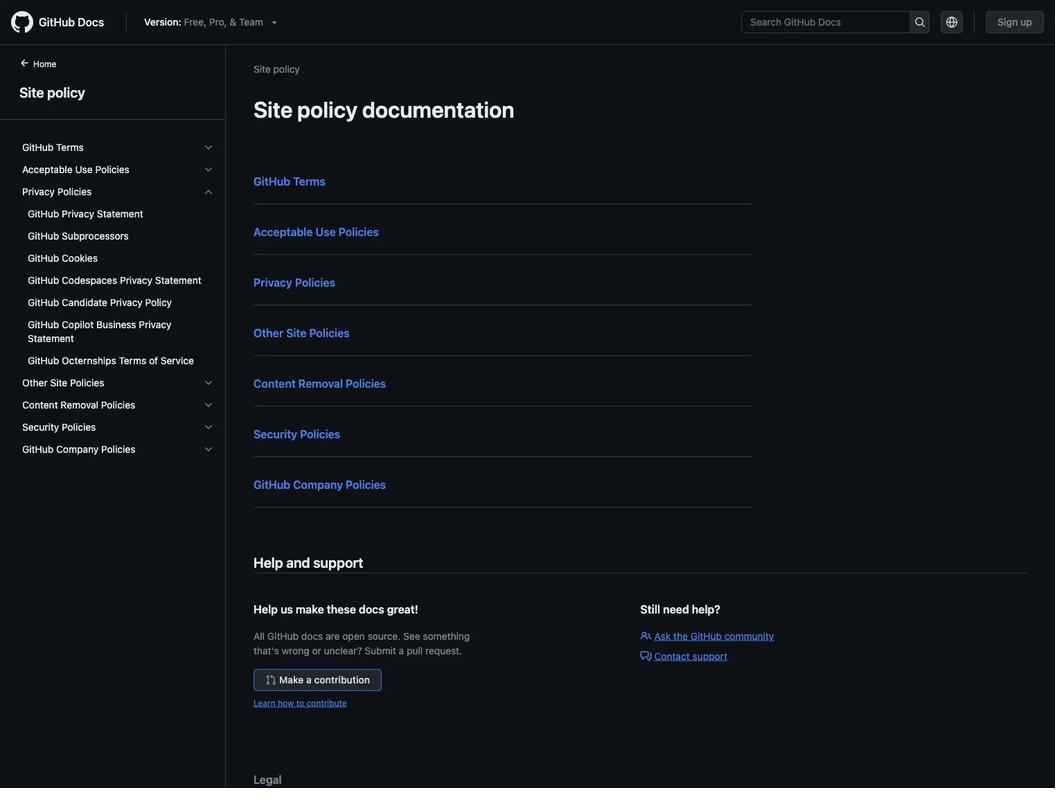 Task type: vqa. For each thing, say whether or not it's contained in the screenshot.
sc 9kayk9 0 image associated with GitHub Company Policies
yes



Task type: describe. For each thing, give the bounding box(es) containing it.
legal
[[254, 774, 282, 787]]

are
[[326, 631, 340, 642]]

search image
[[915, 17, 926, 28]]

github codespaces privacy statement link
[[17, 270, 220, 292]]

make a contribution
[[279, 675, 370, 686]]

contribute
[[307, 699, 347, 708]]

to
[[296, 699, 304, 708]]

github privacy statement
[[28, 208, 143, 220]]

need
[[663, 603, 690, 617]]

help?
[[692, 603, 721, 617]]

privacy policies button
[[17, 181, 220, 203]]

learn how to contribute link
[[254, 699, 347, 708]]

1 vertical spatial statement
[[155, 275, 201, 286]]

other site policies inside "dropdown button"
[[22, 377, 104, 389]]

version:
[[144, 16, 182, 28]]

and
[[286, 555, 310, 571]]

ask the github community
[[655, 631, 775, 642]]

github inside all github docs are open source. see something that's wrong or unclear? submit a pull request.
[[267, 631, 299, 642]]

github inside dropdown button
[[22, 444, 54, 455]]

pro,
[[209, 16, 227, 28]]

privacy up github subprocessors
[[62, 208, 94, 220]]

github inside "dropdown button"
[[22, 142, 54, 153]]

copilot
[[62, 319, 94, 331]]

1 vertical spatial github terms
[[254, 175, 326, 188]]

0 vertical spatial removal
[[299, 377, 343, 391]]

candidate
[[62, 297, 107, 308]]

github company policies link
[[254, 479, 386, 492]]

sc 9kayk9 0 image for content removal policies
[[203, 400, 214, 411]]

privacy up other site policies link
[[254, 276, 292, 289]]

github terms inside "dropdown button"
[[22, 142, 84, 153]]

make a contribution link
[[254, 670, 382, 692]]

docs
[[78, 16, 104, 29]]

all
[[254, 631, 265, 642]]

policy
[[145, 297, 172, 308]]

github copilot business privacy statement link
[[17, 314, 220, 350]]

see
[[403, 631, 420, 642]]

content inside dropdown button
[[22, 400, 58, 411]]

unclear?
[[324, 645, 362, 657]]

github candidate privacy policy link
[[17, 292, 220, 314]]

sc 9kayk9 0 image for security policies
[[203, 422, 214, 433]]

still
[[641, 603, 661, 617]]

acceptable use policies inside dropdown button
[[22, 164, 130, 175]]

&
[[230, 16, 237, 28]]

the
[[674, 631, 688, 642]]

Search GitHub Docs search field
[[743, 12, 910, 33]]

octernships
[[62, 355, 116, 367]]

github company policies button
[[17, 439, 220, 461]]

sc 9kayk9 0 image for privacy policies
[[203, 186, 214, 198]]

policies inside "dropdown button"
[[70, 377, 104, 389]]

1 horizontal spatial company
[[293, 479, 343, 492]]

statement inside github copilot business privacy statement
[[28, 333, 74, 345]]

free,
[[184, 16, 207, 28]]

security policies button
[[17, 417, 220, 439]]

sc 9kayk9 0 image for other site policies
[[203, 378, 214, 389]]

great!
[[387, 603, 418, 617]]

privacy policies element containing github privacy statement
[[11, 203, 225, 372]]

github copilot business privacy statement
[[28, 319, 172, 345]]

something
[[423, 631, 470, 642]]

acceptable use policies button
[[17, 159, 220, 181]]

1 horizontal spatial acceptable use policies
[[254, 226, 379, 239]]

github docs
[[39, 16, 104, 29]]

sign
[[998, 16, 1019, 28]]

subprocessors
[[62, 230, 129, 242]]

github privacy statement link
[[17, 203, 220, 225]]

github candidate privacy policy
[[28, 297, 172, 308]]

other site policies button
[[17, 372, 220, 394]]

1 horizontal spatial content removal policies
[[254, 377, 386, 391]]

pull
[[407, 645, 423, 657]]

open
[[343, 631, 365, 642]]

privacy policies link
[[254, 276, 336, 289]]

security inside dropdown button
[[22, 422, 59, 433]]

of
[[149, 355, 158, 367]]

security policies link
[[254, 428, 341, 441]]

other site policies link
[[254, 327, 350, 340]]

github subprocessors
[[28, 230, 129, 242]]

help and support
[[254, 555, 363, 571]]

1 horizontal spatial privacy policies
[[254, 276, 336, 289]]

1 horizontal spatial other site policies
[[254, 327, 350, 340]]

github terms button
[[17, 137, 220, 159]]

1 vertical spatial a
[[306, 675, 312, 686]]

company inside dropdown button
[[56, 444, 99, 455]]

business
[[96, 319, 136, 331]]

contact
[[655, 651, 690, 662]]

acceptable use policies link
[[254, 226, 379, 239]]

github octernships terms of service link
[[17, 350, 220, 372]]

community
[[725, 631, 775, 642]]

contribution
[[314, 675, 370, 686]]

source.
[[368, 631, 401, 642]]

1 horizontal spatial content
[[254, 377, 296, 391]]

privacy policies inside dropdown button
[[22, 186, 92, 198]]

or
[[312, 645, 321, 657]]

privacy down github codespaces privacy statement link
[[110, 297, 143, 308]]

learn
[[254, 699, 276, 708]]

request.
[[426, 645, 462, 657]]

help for help us make these docs great!
[[254, 603, 278, 617]]

privacy down the "github cookies" link at the left
[[120, 275, 153, 286]]

privacy inside dropdown button
[[22, 186, 55, 198]]

home
[[33, 59, 56, 69]]

contact support
[[655, 651, 728, 662]]

privacy inside github copilot business privacy statement
[[139, 319, 172, 331]]

2 horizontal spatial terms
[[293, 175, 326, 188]]

github cookies
[[28, 253, 98, 264]]

ask the github community link
[[641, 631, 775, 642]]



Task type: locate. For each thing, give the bounding box(es) containing it.
1 vertical spatial terms
[[293, 175, 326, 188]]

0 horizontal spatial other site policies
[[22, 377, 104, 389]]

0 vertical spatial content
[[254, 377, 296, 391]]

help for help and support
[[254, 555, 283, 571]]

site policy down triangle down image
[[254, 63, 300, 75]]

content removal policies button
[[17, 394, 220, 417]]

policies inside dropdown button
[[101, 444, 135, 455]]

0 vertical spatial other
[[254, 327, 284, 340]]

0 vertical spatial site policy
[[254, 63, 300, 75]]

security policies inside dropdown button
[[22, 422, 96, 433]]

help left and on the bottom of page
[[254, 555, 283, 571]]

1 help from the top
[[254, 555, 283, 571]]

1 horizontal spatial site policy link
[[254, 63, 300, 75]]

0 vertical spatial privacy policies
[[22, 186, 92, 198]]

2 horizontal spatial statement
[[155, 275, 201, 286]]

1 vertical spatial other site policies
[[22, 377, 104, 389]]

site policy link up 'github terms' "dropdown button"
[[17, 82, 209, 103]]

use up privacy policies link
[[316, 226, 336, 239]]

github
[[39, 16, 75, 29], [22, 142, 54, 153], [254, 175, 291, 188], [28, 208, 59, 220], [28, 230, 59, 242], [28, 253, 59, 264], [28, 275, 59, 286], [28, 297, 59, 308], [28, 319, 59, 331], [28, 355, 59, 367], [22, 444, 54, 455], [254, 479, 291, 492], [267, 631, 299, 642], [691, 631, 722, 642]]

use down 'github terms' "dropdown button"
[[75, 164, 93, 175]]

0 horizontal spatial support
[[313, 555, 363, 571]]

sc 9kayk9 0 image inside the "github company policies" dropdown button
[[203, 444, 214, 455]]

privacy policies element
[[11, 181, 225, 372], [11, 203, 225, 372]]

home link
[[14, 58, 79, 71]]

0 horizontal spatial content
[[22, 400, 58, 411]]

2 sc 9kayk9 0 image from the top
[[203, 164, 214, 175]]

0 horizontal spatial statement
[[28, 333, 74, 345]]

1 vertical spatial support
[[693, 651, 728, 662]]

privacy policies up the github privacy statement
[[22, 186, 92, 198]]

1 vertical spatial acceptable
[[254, 226, 313, 239]]

0 horizontal spatial github terms
[[22, 142, 84, 153]]

2 sc 9kayk9 0 image from the top
[[203, 400, 214, 411]]

security policies
[[22, 422, 96, 433], [254, 428, 341, 441]]

github cookies link
[[17, 247, 220, 270]]

3 sc 9kayk9 0 image from the top
[[203, 444, 214, 455]]

terms left of
[[119, 355, 146, 367]]

0 vertical spatial acceptable use policies
[[22, 164, 130, 175]]

sc 9kayk9 0 image
[[203, 142, 214, 153], [203, 164, 214, 175], [203, 378, 214, 389], [203, 422, 214, 433]]

up
[[1021, 16, 1033, 28]]

1 horizontal spatial acceptable
[[254, 226, 313, 239]]

support down ask the github community link
[[693, 651, 728, 662]]

0 horizontal spatial company
[[56, 444, 99, 455]]

0 horizontal spatial site policy link
[[17, 82, 209, 103]]

removal down other site policies "dropdown button"
[[61, 400, 98, 411]]

triangle down image
[[269, 17, 280, 28]]

2 privacy policies element from the top
[[11, 203, 225, 372]]

0 vertical spatial github terms
[[22, 142, 84, 153]]

sc 9kayk9 0 image inside acceptable use policies dropdown button
[[203, 164, 214, 175]]

other site policies down the "octernships"
[[22, 377, 104, 389]]

sign up
[[998, 16, 1033, 28]]

1 horizontal spatial removal
[[299, 377, 343, 391]]

1 horizontal spatial a
[[399, 645, 404, 657]]

None search field
[[742, 11, 930, 33]]

version: free, pro, & team
[[144, 16, 263, 28]]

github inside 'link'
[[28, 230, 59, 242]]

1 sc 9kayk9 0 image from the top
[[203, 142, 214, 153]]

0 vertical spatial content removal policies
[[254, 377, 386, 391]]

that's
[[254, 645, 279, 657]]

privacy policies element containing privacy policies
[[11, 181, 225, 372]]

site inside other site policies "dropdown button"
[[50, 377, 67, 389]]

still need help?
[[641, 603, 721, 617]]

3 sc 9kayk9 0 image from the top
[[203, 378, 214, 389]]

statement up policy
[[155, 275, 201, 286]]

removal down other site policies link
[[299, 377, 343, 391]]

terms up acceptable use policies dropdown button in the top of the page
[[56, 142, 84, 153]]

sc 9kayk9 0 image for acceptable use policies
[[203, 164, 214, 175]]

learn how to contribute
[[254, 699, 347, 708]]

1 horizontal spatial site policy
[[254, 63, 300, 75]]

0 vertical spatial other site policies
[[254, 327, 350, 340]]

company down security policies link
[[293, 479, 343, 492]]

contact support link
[[641, 651, 728, 662]]

sc 9kayk9 0 image inside security policies dropdown button
[[203, 422, 214, 433]]

github codespaces privacy statement
[[28, 275, 201, 286]]

policy
[[273, 63, 300, 75], [47, 84, 85, 100], [297, 96, 358, 123]]

acceptable down github terms "link"
[[254, 226, 313, 239]]

0 horizontal spatial docs
[[301, 631, 323, 642]]

1 vertical spatial privacy policies
[[254, 276, 336, 289]]

support right and on the bottom of page
[[313, 555, 363, 571]]

docs
[[359, 603, 384, 617], [301, 631, 323, 642]]

other site policies
[[254, 327, 350, 340], [22, 377, 104, 389]]

0 horizontal spatial terms
[[56, 142, 84, 153]]

a right the make
[[306, 675, 312, 686]]

documentation
[[362, 96, 515, 123]]

sc 9kayk9 0 image inside "content removal policies" dropdown button
[[203, 400, 214, 411]]

other
[[254, 327, 284, 340], [22, 377, 48, 389]]

docs inside all github docs are open source. see something that's wrong or unclear? submit a pull request.
[[301, 631, 323, 642]]

1 horizontal spatial statement
[[97, 208, 143, 220]]

terms
[[56, 142, 84, 153], [293, 175, 326, 188], [119, 355, 146, 367]]

sc 9kayk9 0 image
[[203, 186, 214, 198], [203, 400, 214, 411], [203, 444, 214, 455]]

statement
[[97, 208, 143, 220], [155, 275, 201, 286], [28, 333, 74, 345]]

submit
[[365, 645, 396, 657]]

docs up or
[[301, 631, 323, 642]]

acceptable up the github privacy statement
[[22, 164, 73, 175]]

use inside dropdown button
[[75, 164, 93, 175]]

github docs link
[[11, 11, 115, 33]]

2 vertical spatial statement
[[28, 333, 74, 345]]

github terms
[[22, 142, 84, 153], [254, 175, 326, 188]]

0 vertical spatial site policy link
[[254, 63, 300, 75]]

0 horizontal spatial security
[[22, 422, 59, 433]]

content removal policies down other site policies link
[[254, 377, 386, 391]]

content removal policies down other site policies "dropdown button"
[[22, 400, 135, 411]]

1 vertical spatial other
[[22, 377, 48, 389]]

0 horizontal spatial github company policies
[[22, 444, 135, 455]]

site
[[254, 63, 271, 75], [19, 84, 44, 100], [254, 96, 293, 123], [286, 327, 307, 340], [50, 377, 67, 389]]

sc 9kayk9 0 image inside other site policies "dropdown button"
[[203, 378, 214, 389]]

github terms link
[[254, 175, 326, 188]]

1 privacy policies element from the top
[[11, 181, 225, 372]]

1 horizontal spatial docs
[[359, 603, 384, 617]]

1 vertical spatial docs
[[301, 631, 323, 642]]

acceptable use policies up the github privacy statement
[[22, 164, 130, 175]]

1 vertical spatial removal
[[61, 400, 98, 411]]

0 vertical spatial use
[[75, 164, 93, 175]]

site policy documentation
[[254, 96, 515, 123]]

help
[[254, 555, 283, 571], [254, 603, 278, 617]]

0 horizontal spatial use
[[75, 164, 93, 175]]

github inside github copilot business privacy statement
[[28, 319, 59, 331]]

other site policies down privacy policies link
[[254, 327, 350, 340]]

0 horizontal spatial a
[[306, 675, 312, 686]]

2 vertical spatial sc 9kayk9 0 image
[[203, 444, 214, 455]]

github terms up acceptable use policies dropdown button in the top of the page
[[22, 142, 84, 153]]

0 vertical spatial acceptable
[[22, 164, 73, 175]]

privacy
[[22, 186, 55, 198], [62, 208, 94, 220], [120, 275, 153, 286], [254, 276, 292, 289], [110, 297, 143, 308], [139, 319, 172, 331]]

1 vertical spatial site policy link
[[17, 82, 209, 103]]

acceptable use policies
[[22, 164, 130, 175], [254, 226, 379, 239]]

0 vertical spatial support
[[313, 555, 363, 571]]

acceptable use policies up privacy policies link
[[254, 226, 379, 239]]

1 horizontal spatial support
[[693, 651, 728, 662]]

github company policies down security policies dropdown button
[[22, 444, 135, 455]]

sc 9kayk9 0 image inside 'github terms' "dropdown button"
[[203, 142, 214, 153]]

1 horizontal spatial use
[[316, 226, 336, 239]]

0 vertical spatial statement
[[97, 208, 143, 220]]

0 vertical spatial a
[[399, 645, 404, 657]]

1 horizontal spatial security
[[254, 428, 297, 441]]

privacy up the github privacy statement
[[22, 186, 55, 198]]

1 vertical spatial company
[[293, 479, 343, 492]]

1 vertical spatial github company policies
[[254, 479, 386, 492]]

sc 9kayk9 0 image for github company policies
[[203, 444, 214, 455]]

sc 9kayk9 0 image inside privacy policies dropdown button
[[203, 186, 214, 198]]

content removal policies link
[[254, 377, 386, 391]]

1 vertical spatial acceptable use policies
[[254, 226, 379, 239]]

0 horizontal spatial acceptable use policies
[[22, 164, 130, 175]]

1 horizontal spatial other
[[254, 327, 284, 340]]

docs up source.
[[359, 603, 384, 617]]

1 vertical spatial help
[[254, 603, 278, 617]]

other inside other site policies "dropdown button"
[[22, 377, 48, 389]]

privacy down policy
[[139, 319, 172, 331]]

site policy down home link
[[19, 84, 85, 100]]

github subprocessors link
[[17, 225, 220, 247]]

1 vertical spatial use
[[316, 226, 336, 239]]

0 vertical spatial sc 9kayk9 0 image
[[203, 186, 214, 198]]

support
[[313, 555, 363, 571], [693, 651, 728, 662]]

2 vertical spatial terms
[[119, 355, 146, 367]]

company down security policies dropdown button
[[56, 444, 99, 455]]

content removal policies inside dropdown button
[[22, 400, 135, 411]]

codespaces
[[62, 275, 117, 286]]

removal
[[299, 377, 343, 391], [61, 400, 98, 411]]

0 horizontal spatial removal
[[61, 400, 98, 411]]

terms up acceptable use policies link
[[293, 175, 326, 188]]

0 vertical spatial terms
[[56, 142, 84, 153]]

github company policies
[[22, 444, 135, 455], [254, 479, 386, 492]]

0 horizontal spatial content removal policies
[[22, 400, 135, 411]]

make
[[296, 603, 324, 617]]

ask
[[655, 631, 671, 642]]

1 horizontal spatial github terms
[[254, 175, 326, 188]]

1 vertical spatial sc 9kayk9 0 image
[[203, 400, 214, 411]]

terms inside "dropdown button"
[[56, 142, 84, 153]]

github terms up acceptable use policies link
[[254, 175, 326, 188]]

0 vertical spatial github company policies
[[22, 444, 135, 455]]

0 horizontal spatial site policy
[[19, 84, 85, 100]]

1 horizontal spatial terms
[[119, 355, 146, 367]]

github company policies inside dropdown button
[[22, 444, 135, 455]]

cookies
[[62, 253, 98, 264]]

team
[[239, 16, 263, 28]]

github company policies down security policies link
[[254, 479, 386, 492]]

statement down privacy policies dropdown button
[[97, 208, 143, 220]]

a inside all github docs are open source. see something that's wrong or unclear? submit a pull request.
[[399, 645, 404, 657]]

security policies up github company policies link
[[254, 428, 341, 441]]

service
[[161, 355, 194, 367]]

select language: current language is english image
[[947, 17, 958, 28]]

site policy element
[[0, 56, 226, 787]]

content removal policies
[[254, 377, 386, 391], [22, 400, 135, 411]]

0 vertical spatial docs
[[359, 603, 384, 617]]

help left us at the bottom of the page
[[254, 603, 278, 617]]

1 horizontal spatial github company policies
[[254, 479, 386, 492]]

acceptable inside acceptable use policies dropdown button
[[22, 164, 73, 175]]

a
[[399, 645, 404, 657], [306, 675, 312, 686]]

1 vertical spatial content removal policies
[[22, 400, 135, 411]]

content
[[254, 377, 296, 391], [22, 400, 58, 411]]

all github docs are open source. see something that's wrong or unclear? submit a pull request.
[[254, 631, 470, 657]]

0 horizontal spatial privacy policies
[[22, 186, 92, 198]]

privacy policies up other site policies link
[[254, 276, 336, 289]]

4 sc 9kayk9 0 image from the top
[[203, 422, 214, 433]]

company
[[56, 444, 99, 455], [293, 479, 343, 492]]

removal inside "content removal policies" dropdown button
[[61, 400, 98, 411]]

github octernships terms of service
[[28, 355, 194, 367]]

1 sc 9kayk9 0 image from the top
[[203, 186, 214, 198]]

help us make these docs great!
[[254, 603, 418, 617]]

a left 'pull' on the bottom left of the page
[[399, 645, 404, 657]]

1 vertical spatial content
[[22, 400, 58, 411]]

how
[[278, 699, 294, 708]]

sign up link
[[987, 11, 1045, 33]]

site policy link down triangle down image
[[254, 63, 300, 75]]

0 horizontal spatial other
[[22, 377, 48, 389]]

0 vertical spatial help
[[254, 555, 283, 571]]

make
[[279, 675, 304, 686]]

1 vertical spatial site policy
[[19, 84, 85, 100]]

1 horizontal spatial security policies
[[254, 428, 341, 441]]

these
[[327, 603, 356, 617]]

0 horizontal spatial acceptable
[[22, 164, 73, 175]]

2 help from the top
[[254, 603, 278, 617]]

statement down copilot
[[28, 333, 74, 345]]

sc 9kayk9 0 image for github terms
[[203, 142, 214, 153]]

security policies down "content removal policies" dropdown button
[[22, 422, 96, 433]]

wrong
[[282, 645, 310, 657]]

0 horizontal spatial security policies
[[22, 422, 96, 433]]

0 vertical spatial company
[[56, 444, 99, 455]]

privacy policies
[[22, 186, 92, 198], [254, 276, 336, 289]]

us
[[281, 603, 293, 617]]



